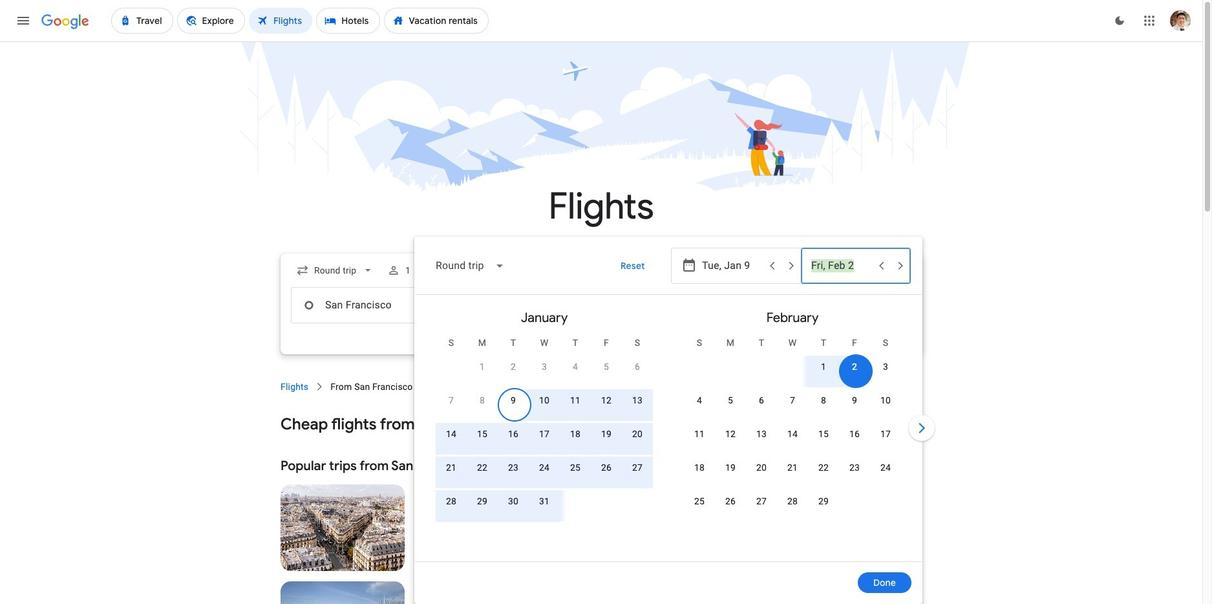 Task type: locate. For each thing, give the bounding box(es) containing it.
1 vertical spatial return text field
[[812, 288, 871, 323]]

mon, feb 5 element
[[728, 394, 734, 407]]

1 return text field from the top
[[812, 248, 871, 283]]

wed, feb 7 element
[[790, 394, 796, 407]]

Departure text field
[[702, 248, 762, 283], [702, 288, 762, 323]]

thu, feb 22 element
[[819, 461, 829, 474]]

sun, feb 25 element
[[695, 495, 705, 508]]

sun, jan 21 element
[[446, 461, 457, 474]]

0 vertical spatial return text field
[[812, 248, 871, 283]]

thu, feb 8 element
[[821, 394, 827, 407]]

1 row group from the left
[[420, 300, 669, 556]]

sun, feb 11 element
[[695, 428, 705, 441]]

0 vertical spatial departure text field
[[702, 248, 762, 283]]

sat, jan 20 element
[[633, 428, 643, 441]]

485 US dollars text field
[[551, 494, 581, 510]]

row down tue, feb 20 element at the right of page
[[684, 489, 840, 526]]

fri, jan 19 element
[[602, 428, 612, 441]]

row up wed, feb 21 element
[[684, 422, 902, 459]]

sun, feb 18 element
[[695, 461, 705, 474]]

row up wed, feb 14 "element"
[[684, 388, 902, 425]]

1 vertical spatial departure text field
[[702, 288, 762, 323]]

mon, feb 26 element
[[726, 495, 736, 508]]

sun, jan 28 element
[[446, 495, 457, 508]]

fri, jan 26 element
[[602, 461, 612, 474]]

row up fri, feb 9 'element' on the right of page
[[809, 349, 902, 391]]

None field
[[426, 250, 515, 281], [291, 259, 380, 282], [426, 250, 515, 281], [291, 259, 380, 282]]

2 row group from the left
[[669, 300, 917, 556]]

sat, feb 3 element
[[884, 360, 889, 373]]

sat, feb 24 element
[[881, 461, 891, 474]]

thu, jan 11 element
[[570, 394, 581, 407]]

mon, feb 19 element
[[726, 461, 736, 474]]

sun, jan 7 element
[[449, 394, 454, 407]]

wed, jan 31 element
[[539, 495, 550, 508]]

next image
[[907, 413, 938, 444]]

fri, jan 5 element
[[604, 360, 609, 373]]

None text field
[[291, 287, 474, 323]]

thu, jan 25 element
[[570, 461, 581, 474]]

Return text field
[[812, 248, 871, 283], [812, 288, 871, 323]]

grid
[[420, 300, 917, 569]]

row up wed, jan 10 element
[[467, 349, 653, 391]]

thu, jan 18 element
[[570, 428, 581, 441]]

wed, feb 21 element
[[788, 461, 798, 474]]

thu, jan 4 element
[[573, 360, 578, 373]]

tue, feb 6 element
[[759, 394, 765, 407]]

main menu image
[[16, 13, 31, 28]]

sun, jan 14 element
[[446, 428, 457, 441]]

tue, jan 30 element
[[508, 495, 519, 508]]

fri, feb 16 element
[[850, 428, 860, 441]]

row group
[[420, 300, 669, 556], [669, 300, 917, 556]]

row
[[467, 349, 653, 391], [809, 349, 902, 391], [436, 388, 653, 425], [684, 388, 902, 425], [436, 422, 653, 459], [684, 422, 902, 459], [436, 455, 653, 492], [684, 455, 902, 492], [436, 489, 560, 526], [684, 489, 840, 526]]

row up wed, feb 28 element
[[684, 455, 902, 492]]



Task type: describe. For each thing, give the bounding box(es) containing it.
Flight search field
[[270, 237, 938, 604]]

fri, feb 2, return date. element
[[853, 360, 858, 373]]

thu, feb 29 element
[[819, 495, 829, 508]]

wed, feb 14 element
[[788, 428, 798, 441]]

sun, feb 4 element
[[697, 394, 703, 407]]

wed, jan 24 element
[[539, 461, 550, 474]]

sat, feb 10 element
[[881, 394, 891, 407]]

tue, jan 23 element
[[508, 461, 519, 474]]

thu, feb 1 element
[[821, 360, 827, 373]]

row up wed, jan 31 element
[[436, 455, 653, 492]]

thu, feb 15 element
[[819, 428, 829, 441]]

tue, jan 9, departure date. element
[[511, 394, 516, 407]]

tue, jan 16 element
[[508, 428, 519, 441]]

wed, jan 3 element
[[542, 360, 547, 373]]

2 departure text field from the top
[[702, 288, 762, 323]]

mon, jan 15 element
[[477, 428, 488, 441]]

mon, jan 8 element
[[480, 394, 485, 407]]

wed, jan 10 element
[[539, 394, 550, 407]]

tue, jan 2 element
[[511, 360, 516, 373]]

sat, jan 13 element
[[633, 394, 643, 407]]

fri, jan 12 element
[[602, 394, 612, 407]]

none text field inside flight search field
[[291, 287, 474, 323]]

2 return text field from the top
[[812, 288, 871, 323]]

wed, jan 17 element
[[539, 428, 550, 441]]

tue, feb 27 element
[[757, 495, 767, 508]]

sat, jan 6 element
[[635, 360, 640, 373]]

fri, feb 9 element
[[853, 394, 858, 407]]

row up "wed, jan 24" element
[[436, 422, 653, 459]]

tue, feb 20 element
[[757, 461, 767, 474]]

fri, feb 23 element
[[850, 461, 860, 474]]

sat, feb 17 element
[[881, 428, 891, 441]]

wed, feb 28 element
[[788, 495, 798, 508]]

tue, feb 13 element
[[757, 428, 767, 441]]

row up the wed, jan 17 element
[[436, 388, 653, 425]]

1 departure text field from the top
[[702, 248, 762, 283]]

mon, jan 22 element
[[477, 461, 488, 474]]

row down mon, jan 22 element
[[436, 489, 560, 526]]

mon, jan 1 element
[[480, 360, 485, 373]]

change appearance image
[[1105, 5, 1136, 36]]

grid inside flight search field
[[420, 300, 917, 569]]

mon, jan 29 element
[[477, 495, 488, 508]]

mon, feb 12 element
[[726, 428, 736, 441]]

sat, jan 27 element
[[633, 461, 643, 474]]

106 US dollars text field
[[884, 591, 912, 604]]



Task type: vqa. For each thing, say whether or not it's contained in the screenshot.
Mon, Jan 15 element
yes



